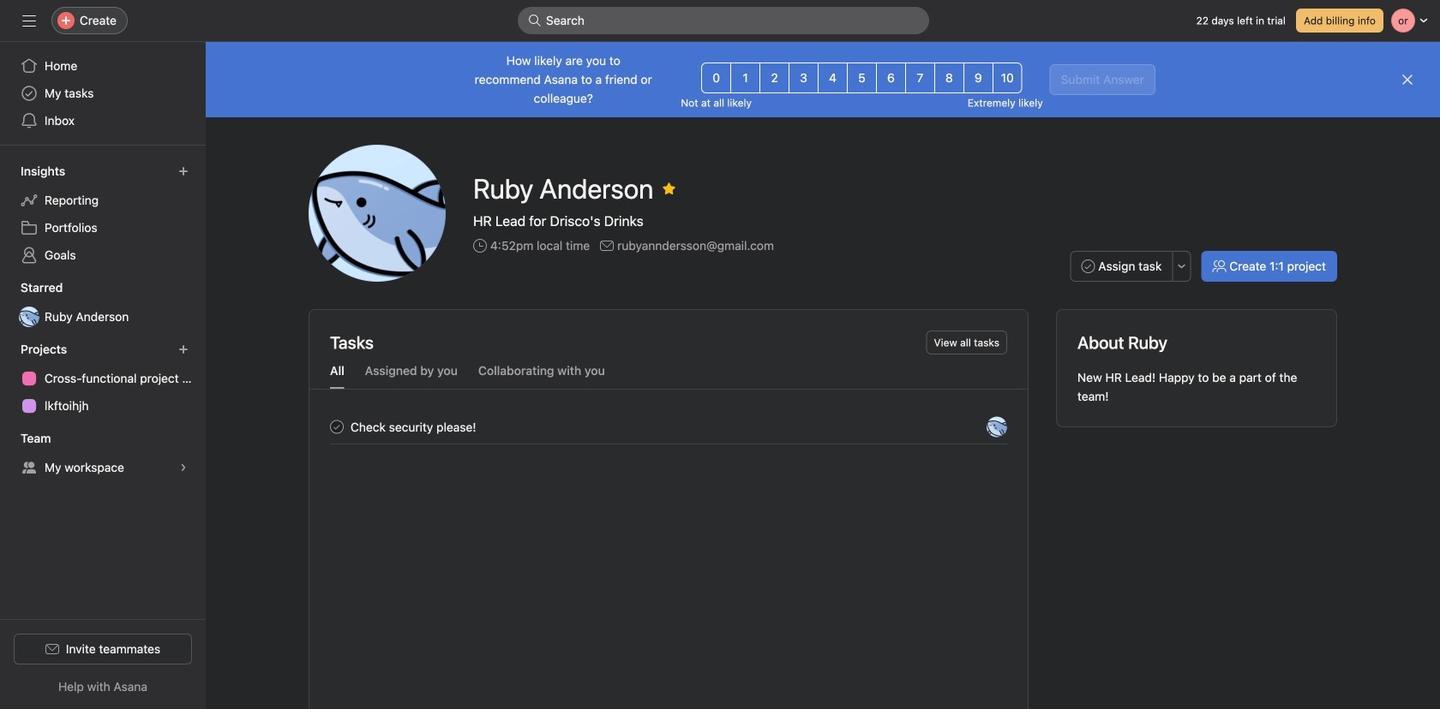 Task type: locate. For each thing, give the bounding box(es) containing it.
prominent image
[[528, 14, 542, 27]]

None radio
[[701, 63, 731, 93], [730, 63, 760, 93], [760, 63, 790, 93], [789, 63, 819, 93], [818, 63, 848, 93], [876, 63, 906, 93], [905, 63, 935, 93], [701, 63, 731, 93], [730, 63, 760, 93], [760, 63, 790, 93], [789, 63, 819, 93], [818, 63, 848, 93], [876, 63, 906, 93], [905, 63, 935, 93]]

hide sidebar image
[[22, 14, 36, 27]]

Mark complete checkbox
[[327, 417, 347, 438]]

option group
[[701, 63, 1022, 93]]

None radio
[[847, 63, 877, 93], [934, 63, 964, 93], [963, 63, 993, 93], [992, 63, 1022, 93], [847, 63, 877, 93], [934, 63, 964, 93], [963, 63, 993, 93], [992, 63, 1022, 93]]

new insights image
[[178, 166, 189, 177]]

mark complete image
[[327, 417, 347, 438]]

starred element
[[0, 273, 206, 334]]

list box
[[518, 7, 929, 34]]

dismiss image
[[1401, 73, 1414, 87]]

projects element
[[0, 334, 206, 423]]

list item
[[309, 411, 1028, 444]]

teams element
[[0, 423, 206, 485]]



Task type: vqa. For each thing, say whether or not it's contained in the screenshot.
Add task icon to the left
no



Task type: describe. For each thing, give the bounding box(es) containing it.
see details, my workspace image
[[178, 463, 189, 473]]

insights element
[[0, 156, 206, 273]]

global element
[[0, 42, 206, 145]]

toggle assignee popover image
[[987, 417, 1007, 438]]

remove from starred image
[[662, 182, 676, 195]]

tasks tabs tab list
[[309, 362, 1028, 390]]

new project or portfolio image
[[178, 345, 189, 355]]

more options image
[[1176, 261, 1187, 272]]



